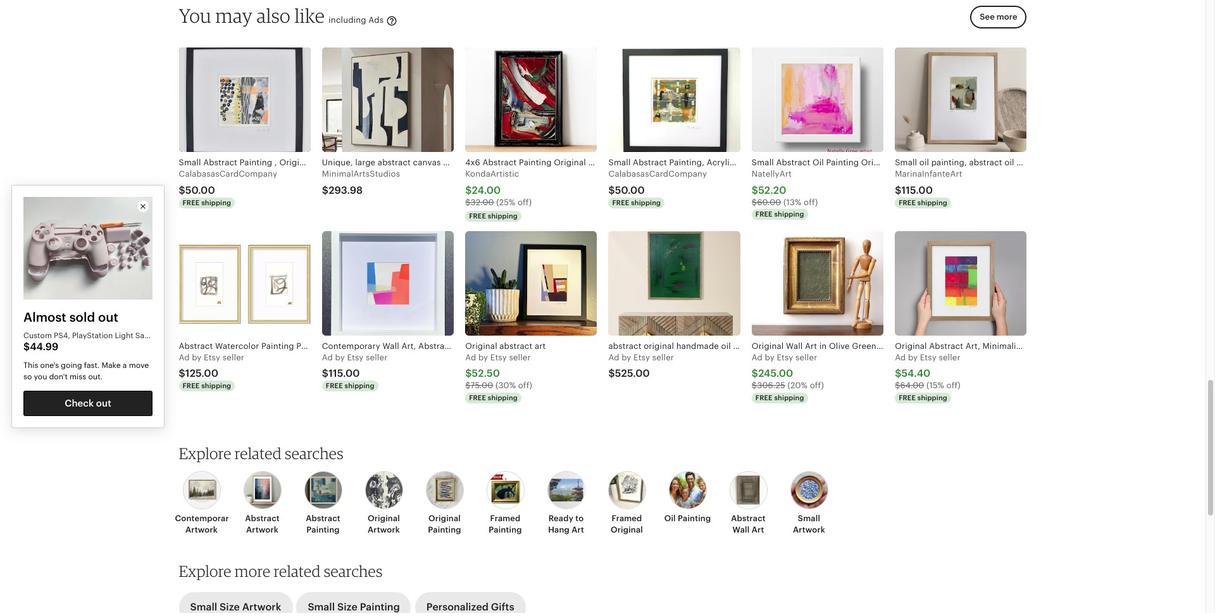 Task type: describe. For each thing, give the bounding box(es) containing it.
a inside this one's going fast. make a move so you don't miss out.
[[123, 361, 127, 370]]

almost sold out
[[23, 310, 118, 324]]

to
[[576, 514, 584, 523]]

115.00 inside small oil painting, abstract oil painting, neutral color art marinainfanteart $ 115.00 free shipping
[[902, 185, 934, 195]]

(13%
[[784, 197, 802, 207]]

etsy for 115.00
[[347, 353, 364, 362]]

one's
[[40, 361, 59, 370]]

60.00
[[758, 197, 782, 207]]

small artwork
[[794, 514, 826, 535]]

shipping inside natellyart $ 52.20 $ 60.00 (13% off) free shipping
[[775, 210, 805, 218]]

d for 115.00
[[328, 353, 333, 362]]

b for 115.00
[[335, 353, 341, 362]]

buttons
[[82, 342, 110, 351]]

oil
[[665, 514, 676, 523]]

see more link
[[967, 5, 1028, 36]]

(25%
[[497, 197, 516, 207]]

unique, large abstract canvas painting, geometric acrylic painting on canvas, modern minimalist painting, organic, wabi sabi image
[[322, 47, 454, 152]]

50.00 for small abstract painting , original abstract painting, mini acrylic painting, wall art, wall decor, modern art, framed artwork image
[[185, 185, 215, 195]]

a d b y etsy seller $ 115.00 free shipping
[[322, 353, 388, 390]]

shipping inside original abstract art a d b y etsy seller $ 52.50 $ 75.00 (30% off) free shipping
[[488, 394, 518, 401]]

b for 245.00
[[765, 353, 771, 362]]

move
[[129, 361, 149, 370]]

seller for 525.00
[[653, 353, 674, 362]]

1 painting, from the left
[[932, 158, 968, 167]]

original abstract art a d b y etsy seller $ 52.50 $ 75.00 (30% off) free shipping
[[466, 341, 546, 401]]

so
[[23, 372, 32, 381]]

check out
[[65, 398, 111, 408]]

etsy for 125.00
[[204, 353, 221, 362]]

fast.
[[84, 361, 100, 370]]

small abstract painting, acrylic abstract painting, framed painting, mini abstract painting, wall art, wall decor, original art image
[[609, 47, 741, 152]]

don't
[[49, 372, 68, 381]]

y for 54.40
[[914, 353, 918, 362]]

artwork for small
[[794, 525, 826, 535]]

seller inside original abstract art a d b y etsy seller $ 52.50 $ 75.00 (30% off) free shipping
[[509, 353, 531, 362]]

calabasascardcompany for small abstract painting , original abstract painting, mini acrylic painting, wall art, wall decor, modern art, framed artwork image
[[179, 169, 277, 179]]

explore more related searches
[[179, 561, 383, 580]]

(30%
[[496, 381, 516, 390]]

a d b y etsy seller $ 54.40 $ 64.00 (15% off) free shipping
[[896, 353, 961, 401]]

original for original artwork
[[368, 514, 400, 523]]

playstation
[[72, 331, 113, 340]]

abstract artwork
[[245, 514, 280, 535]]

painting for original painting
[[428, 525, 461, 535]]

ps4,
[[54, 331, 70, 340]]

a for 115.00
[[322, 353, 328, 362]]

d inside original abstract art a d b y etsy seller $ 52.50 $ 75.00 (30% off) free shipping
[[471, 353, 476, 362]]

a inside original abstract art a d b y etsy seller $ 52.50 $ 75.00 (30% off) free shipping
[[466, 353, 471, 362]]

d for 54.40
[[901, 353, 906, 362]]

abstract for painting
[[306, 514, 341, 523]]

$ inside minimalartsstudios $ 293.98
[[322, 185, 329, 195]]

seller for 125.00
[[223, 353, 244, 362]]

small for small oil painting, abstract oil painting, neutral color art marinainfanteart $ 115.00 free shipping
[[896, 158, 918, 167]]

115.00 inside a d b y etsy seller $ 115.00 free shipping
[[329, 368, 360, 379]]

personalized
[[427, 601, 489, 612]]

color
[[1086, 158, 1106, 167]]

make
[[102, 361, 121, 370]]

seller for 115.00
[[366, 353, 388, 362]]

related inside region
[[235, 444, 282, 463]]

sold
[[69, 310, 95, 324]]

y for 525.00
[[627, 353, 632, 362]]

artwork for contemporary
[[186, 525, 218, 535]]

1 oil from the left
[[920, 158, 930, 167]]

marinainfanteart
[[896, 169, 963, 179]]

framed for framed painting
[[490, 514, 521, 523]]

a d b y etsy seller $ 525.00
[[609, 353, 674, 379]]

artwork for abstract
[[246, 525, 279, 535]]

d for 125.00
[[184, 353, 190, 362]]

54.40
[[902, 368, 931, 379]]

y for 115.00
[[341, 353, 345, 362]]

like
[[295, 4, 325, 27]]

original painting
[[428, 514, 461, 535]]

small artwork link
[[783, 471, 836, 536]]

personalized gifts
[[427, 601, 515, 612]]

original for original painting
[[429, 514, 461, 523]]

original abstract art image
[[466, 231, 598, 336]]

minimalartsstudios
[[322, 169, 400, 179]]

original abstract art, minimalistic art, modern art, original framed art, small rainbow abstract artwork image
[[896, 231, 1028, 336]]

size for artwork
[[220, 601, 240, 612]]

shell
[[54, 342, 72, 351]]

245.00
[[759, 368, 794, 379]]

a for 245.00
[[752, 353, 758, 362]]

small for small size artwork
[[190, 601, 217, 612]]

framed painting
[[489, 514, 522, 535]]

original wall art in olive green / hand-painted abstract in antique frame / small cursive scribble painting / framed wall decor / twombly image
[[752, 231, 884, 336]]

personalized gifts link
[[415, 592, 526, 613]]

off) inside original abstract art a d b y etsy seller $ 52.50 $ 75.00 (30% off) free shipping
[[519, 381, 533, 390]]

original artwork
[[368, 514, 400, 535]]

check
[[65, 398, 94, 408]]

abstract artwork link
[[236, 471, 289, 536]]

explore related searches region
[[171, 444, 1035, 559]]

small size painting link
[[297, 592, 412, 613]]

framed painting link
[[479, 471, 532, 536]]

gifts
[[491, 601, 515, 612]]

sak
[[135, 331, 149, 340]]

$44.99
[[23, 341, 58, 352]]

original for original abstract art a d b y etsy seller $ 52.50 $ 75.00 (30% off) free shipping
[[466, 341, 498, 351]]

natellyart $ 52.20 $ 60.00 (13% off) free shipping
[[752, 169, 818, 218]]

24.00
[[472, 185, 501, 195]]

framed original
[[611, 514, 643, 535]]

$ inside the a d b y etsy seller $ 125.00 free shipping
[[179, 368, 185, 379]]

see more
[[981, 12, 1018, 21]]

going
[[61, 361, 82, 370]]

artwork for original
[[368, 525, 400, 535]]

this one's going fast. make a move so you don't miss out.
[[23, 361, 149, 381]]

also
[[257, 4, 291, 27]]

neutral
[[1055, 158, 1083, 167]]

&
[[74, 342, 80, 351]]

y for 245.00
[[771, 353, 775, 362]]

free inside kondaartistic $ 24.00 $ 32.00 (25% off) free shipping
[[469, 212, 486, 220]]

shipping inside kondaartistic $ 24.00 $ 32.00 (25% off) free shipping
[[488, 212, 518, 220]]

shipping inside a d b y etsy seller $ 245.00 $ 306.25 (20% off) free shipping
[[775, 394, 805, 401]]

abstract wall art link
[[722, 471, 776, 536]]

free inside a d b y etsy seller $ 54.40 $ 64.00 (15% off) free shipping
[[899, 394, 916, 401]]

original painting link
[[418, 471, 472, 536]]

etsy for 54.40
[[921, 353, 937, 362]]

this
[[23, 361, 38, 370]]

painting for abstract painting
[[307, 525, 340, 535]]

original artwork link
[[358, 471, 411, 536]]

b for 54.40
[[909, 353, 914, 362]]



Task type: vqa. For each thing, say whether or not it's contained in the screenshot.
the right CALABASASCARDCOMPANY
yes



Task type: locate. For each thing, give the bounding box(es) containing it.
abstract inside small oil painting, abstract oil painting, neutral color art marinainfanteart $ 115.00 free shipping
[[970, 158, 1003, 167]]

artwork
[[186, 525, 218, 535], [246, 525, 279, 535], [368, 525, 400, 535], [794, 525, 826, 535], [242, 601, 281, 612]]

small abstract painting , original abstract painting, mini acrylic painting, wall art, wall decor, modern art, framed artwork image
[[179, 47, 311, 152]]

free inside small oil painting, abstract oil painting, neutral color art marinainfanteart $ 115.00 free shipping
[[899, 199, 916, 206]]

d for 245.00
[[758, 353, 763, 362]]

$ inside a d b y etsy seller $ 525.00
[[609, 368, 615, 379]]

artwork down the contemporary
[[186, 525, 218, 535]]

artwork down explore more related searches
[[242, 601, 281, 612]]

0 vertical spatial 115.00
[[902, 185, 934, 195]]

seller for 54.40
[[939, 353, 961, 362]]

shipping inside a d b y etsy seller $ 54.40 $ 64.00 (15% off) free shipping
[[918, 394, 948, 401]]

a for 125.00
[[179, 353, 185, 362]]

1 seller from the left
[[223, 353, 244, 362]]

5 b from the left
[[765, 353, 771, 362]]

seller inside a d b y etsy seller $ 54.40 $ 64.00 (15% off) free shipping
[[939, 353, 961, 362]]

a
[[179, 353, 185, 362], [322, 353, 328, 362], [466, 353, 471, 362], [609, 353, 615, 362], [752, 353, 758, 362], [896, 353, 901, 362], [123, 361, 127, 370]]

ads
[[369, 15, 384, 25]]

2 oil from the left
[[1005, 158, 1015, 167]]

3 etsy from the left
[[491, 353, 507, 362]]

b inside a d b y etsy seller $ 525.00
[[622, 353, 627, 362]]

d inside the a d b y etsy seller $ 125.00 free shipping
[[184, 353, 190, 362]]

small size artwork link
[[179, 592, 293, 613]]

d inside a d b y etsy seller $ 245.00 $ 306.25 (20% off) free shipping
[[758, 353, 763, 362]]

1 abstract from the left
[[245, 514, 280, 523]]

4x6 abstract painting original oil art tiny abstract painting original artwork 6x4 wall art contemporary small wall decor tiny oil painting image
[[466, 47, 598, 152]]

3 abstract from the left
[[732, 514, 766, 523]]

etsy
[[204, 353, 221, 362], [347, 353, 364, 362], [491, 353, 507, 362], [634, 353, 651, 362], [777, 353, 794, 362], [921, 353, 937, 362]]

4 y from the left
[[627, 353, 632, 362]]

2 d from the left
[[328, 353, 333, 362]]

2 50.00 from the left
[[615, 185, 645, 195]]

explore up the small size artwork link
[[179, 561, 232, 580]]

3 d from the left
[[471, 353, 476, 362]]

artwork inside abstract artwork
[[246, 525, 279, 535]]

out up playstation
[[98, 310, 118, 324]]

2 horizontal spatial abstract
[[732, 514, 766, 523]]

1 horizontal spatial 50.00
[[615, 185, 645, 195]]

small oil painting, abstract oil painting, neutral color art marinainfanteart $ 115.00 free shipping
[[896, 158, 1120, 206]]

2 framed from the left
[[612, 514, 643, 523]]

small oil painting, abstract oil painting, neutral color art image
[[896, 47, 1028, 152]]

abstract inside original abstract art a d b y etsy seller $ 52.50 $ 75.00 (30% off) free shipping
[[500, 341, 533, 351]]

framed original link
[[601, 471, 654, 536]]

2 abstract from the left
[[306, 514, 341, 523]]

2 size from the left
[[338, 601, 358, 612]]

1 d from the left
[[184, 353, 190, 362]]

natellyart
[[752, 169, 792, 179]]

etsy inside original abstract art a d b y etsy seller $ 52.50 $ 75.00 (30% off) free shipping
[[491, 353, 507, 362]]

1 horizontal spatial art
[[752, 525, 765, 535]]

framed for framed original
[[612, 514, 643, 523]]

1 horizontal spatial framed
[[612, 514, 643, 523]]

4 d from the left
[[614, 353, 620, 362]]

b inside a d b y etsy seller $ 54.40 $ 64.00 (15% off) free shipping
[[909, 353, 914, 362]]

small inside small oil painting, abstract oil painting, neutral color art marinainfanteart $ 115.00 free shipping
[[896, 158, 918, 167]]

small size painting
[[308, 601, 400, 612]]

custom
[[23, 331, 52, 340]]

0 horizontal spatial 50.00
[[185, 185, 215, 195]]

4 seller from the left
[[653, 353, 674, 362]]

off) right (25%
[[518, 197, 532, 207]]

1 calabasascardcompany from the left
[[179, 169, 277, 179]]

0 horizontal spatial framed
[[490, 514, 521, 523]]

you may also like including ads
[[179, 4, 386, 27]]

6 b from the left
[[909, 353, 914, 362]]

explore
[[179, 444, 232, 463], [179, 561, 232, 580]]

a for 54.40
[[896, 353, 901, 362]]

etsy inside a d b y etsy seller $ 525.00
[[634, 353, 651, 362]]

contemporary artwork
[[175, 514, 234, 535]]

a inside a d b y etsy seller $ 245.00 $ 306.25 (20% off) free shipping
[[752, 353, 758, 362]]

6 etsy from the left
[[921, 353, 937, 362]]

etsy inside the a d b y etsy seller $ 125.00 free shipping
[[204, 353, 221, 362]]

more for explore
[[235, 561, 271, 580]]

$ inside small oil painting, abstract oil painting, neutral color art marinainfanteart $ 115.00 free shipping
[[896, 185, 902, 195]]

32.00
[[471, 197, 494, 207]]

free inside the a d b y etsy seller $ 125.00 free shipping
[[183, 382, 200, 390]]

b inside a d b y etsy seller $ 245.00 $ 306.25 (20% off) free shipping
[[765, 353, 771, 362]]

a inside the a d b y etsy seller $ 125.00 free shipping
[[179, 353, 185, 362]]

light
[[115, 331, 133, 340]]

more
[[997, 12, 1018, 21], [235, 561, 271, 580]]

52.20
[[759, 185, 787, 195]]

0 vertical spatial art
[[1109, 158, 1120, 167]]

2 painting, from the left
[[1017, 158, 1053, 167]]

explore for explore more related searches
[[179, 561, 232, 580]]

more inside see more button
[[997, 12, 1018, 21]]

you
[[179, 4, 212, 27]]

(20%
[[788, 381, 808, 390]]

1 horizontal spatial calabasascardcompany $ 50.00 free shipping
[[609, 169, 707, 206]]

abstract inside "link"
[[306, 514, 341, 523]]

b
[[192, 353, 197, 362], [335, 353, 341, 362], [479, 353, 484, 362], [622, 353, 627, 362], [765, 353, 771, 362], [909, 353, 914, 362]]

y inside a d b y etsy seller $ 115.00 free shipping
[[341, 353, 345, 362]]

2 y from the left
[[341, 353, 345, 362]]

293.98
[[329, 185, 363, 195]]

seller inside the a d b y etsy seller $ 125.00 free shipping
[[223, 353, 244, 362]]

artwork up explore more related searches
[[246, 525, 279, 535]]

free inside a d b y etsy seller $ 245.00 $ 306.25 (20% off) free shipping
[[756, 394, 773, 401]]

0 vertical spatial more
[[997, 12, 1018, 21]]

5 etsy from the left
[[777, 353, 794, 362]]

a d b y etsy seller $ 245.00 $ 306.25 (20% off) free shipping
[[752, 353, 825, 401]]

1 horizontal spatial size
[[338, 601, 358, 612]]

small for small artwork
[[799, 514, 821, 523]]

0 horizontal spatial abstract
[[500, 341, 533, 351]]

off) inside a d b y etsy seller $ 54.40 $ 64.00 (15% off) free shipping
[[947, 381, 961, 390]]

artwork right abstract wall art
[[794, 525, 826, 535]]

free inside natellyart $ 52.20 $ 60.00 (13% off) free shipping
[[756, 210, 773, 218]]

4 etsy from the left
[[634, 353, 651, 362]]

explore for explore related searches
[[179, 444, 232, 463]]

original inside 'link'
[[368, 514, 400, 523]]

$
[[179, 185, 185, 195], [322, 185, 329, 195], [466, 185, 472, 195], [609, 185, 615, 195], [752, 185, 759, 195], [896, 185, 902, 195], [466, 197, 471, 207], [752, 197, 758, 207], [179, 368, 185, 379], [322, 368, 329, 379], [466, 368, 472, 379], [609, 368, 615, 379], [752, 368, 759, 379], [896, 368, 902, 379], [466, 381, 471, 390], [752, 381, 758, 390], [896, 381, 901, 390]]

2 art from the left
[[752, 525, 765, 535]]

painting, left 'neutral'
[[1017, 158, 1053, 167]]

artwork inside contemporary artwork
[[186, 525, 218, 535]]

off)
[[518, 197, 532, 207], [804, 197, 818, 207], [519, 381, 533, 390], [810, 381, 825, 390], [947, 381, 961, 390]]

ready
[[549, 514, 574, 523]]

framed inside framed original
[[612, 514, 643, 523]]

calabasascardcompany $ 50.00 free shipping
[[179, 169, 277, 206], [609, 169, 707, 206]]

115.00
[[902, 185, 934, 195], [329, 368, 360, 379]]

seller inside a d b y etsy seller $ 525.00
[[653, 353, 674, 362]]

0 horizontal spatial art
[[535, 341, 546, 351]]

etsy for 245.00
[[777, 353, 794, 362]]

5 d from the left
[[758, 353, 763, 362]]

explore inside region
[[179, 444, 232, 463]]

1 horizontal spatial 115.00
[[902, 185, 934, 195]]

small
[[896, 158, 918, 167], [799, 514, 821, 523], [190, 601, 217, 612], [308, 601, 335, 612]]

d inside a d b y etsy seller $ 525.00
[[614, 353, 620, 362]]

painting inside abstract painting
[[307, 525, 340, 535]]

framed inside framed painting
[[490, 514, 521, 523]]

art inside small oil painting, abstract oil painting, neutral color art marinainfanteart $ 115.00 free shipping
[[1109, 158, 1120, 167]]

free inside a d b y etsy seller $ 115.00 free shipping
[[326, 382, 343, 390]]

1 vertical spatial abstract
[[500, 341, 533, 351]]

small inside the small size artwork link
[[190, 601, 217, 612]]

art down to
[[572, 525, 584, 535]]

contemporary wall art, abstract, geometric, minimalist, mid century inspired original / shifted perspective #012 image
[[322, 231, 454, 336]]

1 framed from the left
[[490, 514, 521, 523]]

0 horizontal spatial calabasascardcompany
[[179, 169, 277, 179]]

framed left ready
[[490, 514, 521, 523]]

miss out.
[[70, 372, 103, 381]]

y
[[197, 353, 202, 362], [341, 353, 345, 362], [484, 353, 488, 362], [627, 353, 632, 362], [771, 353, 775, 362], [914, 353, 918, 362]]

a inside a d b y etsy seller $ 525.00
[[609, 353, 615, 362]]

abstract painting
[[306, 514, 341, 535]]

off) inside kondaartistic $ 24.00 $ 32.00 (25% off) free shipping
[[518, 197, 532, 207]]

50.00 for small abstract painting, acrylic abstract painting, framed painting, mini abstract painting, wall art, wall decor, original art image
[[615, 185, 645, 195]]

52.50
[[472, 368, 500, 379]]

pink
[[37, 342, 52, 351]]

d inside a d b y etsy seller $ 54.40 $ 64.00 (15% off) free shipping
[[901, 353, 906, 362]]

seller inside a d b y etsy seller $ 115.00 free shipping
[[366, 353, 388, 362]]

more right see
[[997, 12, 1018, 21]]

see more button
[[971, 5, 1028, 28]]

custom ps4, playstation light sak ura pink shell & buttons
[[23, 331, 149, 351]]

1 size from the left
[[220, 601, 240, 612]]

1 vertical spatial art
[[535, 341, 546, 351]]

size for painting
[[338, 601, 358, 612]]

y inside a d b y etsy seller $ 525.00
[[627, 353, 632, 362]]

shipping inside the a d b y etsy seller $ 125.00 free shipping
[[202, 382, 231, 390]]

2 seller from the left
[[366, 353, 388, 362]]

(15%
[[927, 381, 945, 390]]

etsy inside a d b y etsy seller $ 245.00 $ 306.25 (20% off) free shipping
[[777, 353, 794, 362]]

64.00
[[901, 381, 925, 390]]

etsy for 525.00
[[634, 353, 651, 362]]

6 y from the left
[[914, 353, 918, 362]]

hang
[[549, 525, 570, 535]]

0 vertical spatial explore
[[179, 444, 232, 463]]

small abstract oil painting original art on canvas modern wall art small painting oil on canvas abstract painting abstract minimalistic art image
[[752, 47, 884, 152]]

525.00
[[615, 368, 650, 379]]

2 calabasascardcompany from the left
[[609, 169, 707, 179]]

3 y from the left
[[484, 353, 488, 362]]

0 horizontal spatial calabasascardcompany $ 50.00 free shipping
[[179, 169, 277, 206]]

1 vertical spatial explore
[[179, 561, 232, 580]]

off) inside a d b y etsy seller $ 245.00 $ 306.25 (20% off) free shipping
[[810, 381, 825, 390]]

b for 125.00
[[192, 353, 197, 362]]

1 explore from the top
[[179, 444, 232, 463]]

0 horizontal spatial size
[[220, 601, 240, 612]]

2 calabasascardcompany $ 50.00 free shipping from the left
[[609, 169, 707, 206]]

abstract
[[245, 514, 280, 523], [306, 514, 341, 523], [732, 514, 766, 523]]

0 horizontal spatial oil
[[920, 158, 930, 167]]

contemporary
[[175, 514, 234, 523]]

0 horizontal spatial 115.00
[[329, 368, 360, 379]]

off) right (30%
[[519, 381, 533, 390]]

painting, up marinainfanteart at the right top
[[932, 158, 968, 167]]

out right check
[[96, 398, 111, 408]]

5 y from the left
[[771, 353, 775, 362]]

shipping inside small oil painting, abstract oil painting, neutral color art marinainfanteart $ 115.00 free shipping
[[918, 199, 948, 206]]

off) right (13%
[[804, 197, 818, 207]]

0 horizontal spatial abstract
[[245, 514, 280, 523]]

b inside the a d b y etsy seller $ 125.00 free shipping
[[192, 353, 197, 362]]

1 etsy from the left
[[204, 353, 221, 362]]

1 horizontal spatial more
[[997, 12, 1018, 21]]

4 b from the left
[[622, 353, 627, 362]]

art inside ready to hang art
[[572, 525, 584, 535]]

ura
[[23, 342, 35, 351]]

6 seller from the left
[[939, 353, 961, 362]]

6 d from the left
[[901, 353, 906, 362]]

abstract
[[970, 158, 1003, 167], [500, 341, 533, 351]]

explore up contemporary artwork link
[[179, 444, 232, 463]]

ready to hang art link
[[540, 471, 593, 536]]

seller
[[223, 353, 244, 362], [366, 353, 388, 362], [509, 353, 531, 362], [653, 353, 674, 362], [796, 353, 818, 362], [939, 353, 961, 362]]

painting inside 'link'
[[489, 525, 522, 535]]

calabasascardcompany $ 50.00 free shipping for small abstract painting , original abstract painting, mini acrylic painting, wall art, wall decor, modern art, framed artwork image
[[179, 169, 277, 206]]

1 art from the left
[[572, 525, 584, 535]]

1 vertical spatial 115.00
[[329, 368, 360, 379]]

off) right (15%
[[947, 381, 961, 390]]

2 explore from the top
[[179, 561, 232, 580]]

0 vertical spatial out
[[98, 310, 118, 324]]

0 vertical spatial related
[[235, 444, 282, 463]]

etsy inside a d b y etsy seller $ 54.40 $ 64.00 (15% off) free shipping
[[921, 353, 937, 362]]

1 50.00 from the left
[[185, 185, 215, 195]]

painting
[[678, 514, 711, 523], [307, 525, 340, 535], [428, 525, 461, 535], [489, 525, 522, 535], [360, 601, 400, 612]]

small size artwork
[[190, 601, 281, 612]]

calabasascardcompany $ 50.00 free shipping for small abstract painting, acrylic abstract painting, framed painting, mini abstract painting, wall art, wall decor, original art image
[[609, 169, 707, 206]]

y inside original abstract art a d b y etsy seller $ 52.50 $ 75.00 (30% off) free shipping
[[484, 353, 488, 362]]

off) inside natellyart $ 52.20 $ 60.00 (13% off) free shipping
[[804, 197, 818, 207]]

abstract up wall at the right
[[732, 514, 766, 523]]

related down abstract painting
[[274, 561, 321, 580]]

painting for oil painting
[[678, 514, 711, 523]]

small inside small artwork
[[799, 514, 821, 523]]

50.00
[[185, 185, 215, 195], [615, 185, 645, 195]]

size
[[220, 601, 240, 612], [338, 601, 358, 612]]

including
[[329, 15, 367, 25]]

y inside a d b y etsy seller $ 245.00 $ 306.25 (20% off) free shipping
[[771, 353, 775, 362]]

abstract painting link
[[297, 471, 350, 536]]

painting,
[[932, 158, 968, 167], [1017, 158, 1053, 167]]

a inside a d b y etsy seller $ 115.00 free shipping
[[322, 353, 328, 362]]

2 b from the left
[[335, 353, 341, 362]]

minimalartsstudios $ 293.98
[[322, 169, 400, 195]]

ready to hang art
[[549, 514, 584, 535]]

$ inside a d b y etsy seller $ 115.00 free shipping
[[322, 368, 329, 379]]

abstract watercolor painting pair, mixed media, 4x6, mat size 11x14, original artwork, black and white art, neutral artwork, pastel art image
[[179, 231, 311, 336]]

abstract wall art
[[732, 514, 766, 535]]

1 horizontal spatial calabasascardcompany
[[609, 169, 707, 179]]

oil left 'neutral'
[[1005, 158, 1015, 167]]

artwork inside original artwork
[[368, 525, 400, 535]]

may
[[216, 4, 253, 27]]

abstract up explore more related searches
[[245, 514, 280, 523]]

1 horizontal spatial oil
[[1005, 158, 1015, 167]]

y inside a d b y etsy seller $ 54.40 $ 64.00 (15% off) free shipping
[[914, 353, 918, 362]]

5 seller from the left
[[796, 353, 818, 362]]

abstract for wall
[[732, 514, 766, 523]]

b inside a d b y etsy seller $ 115.00 free shipping
[[335, 353, 341, 362]]

kondaartistic $ 24.00 $ 32.00 (25% off) free shipping
[[466, 169, 532, 220]]

framed left oil
[[612, 514, 643, 523]]

oil up marinainfanteart at the right top
[[920, 158, 930, 167]]

small for small size painting
[[308, 601, 335, 612]]

3 seller from the left
[[509, 353, 531, 362]]

art inside original abstract art a d b y etsy seller $ 52.50 $ 75.00 (30% off) free shipping
[[535, 341, 546, 351]]

0 horizontal spatial painting,
[[932, 158, 968, 167]]

abstract original handmade oil painting on canvas bold greens framed in maple floater frame ready to hang overall size 19 3/4" x 25 1/2" image
[[609, 231, 741, 336]]

1 horizontal spatial abstract
[[970, 158, 1003, 167]]

y for 125.00
[[197, 353, 202, 362]]

art inside abstract wall art
[[752, 525, 765, 535]]

painting for framed painting
[[489, 525, 522, 535]]

original inside original painting
[[429, 514, 461, 523]]

original inside original abstract art a d b y etsy seller $ 52.50 $ 75.00 (30% off) free shipping
[[466, 341, 498, 351]]

etsy inside a d b y etsy seller $ 115.00 free shipping
[[347, 353, 364, 362]]

seller inside a d b y etsy seller $ 245.00 $ 306.25 (20% off) free shipping
[[796, 353, 818, 362]]

searches up small size painting link
[[324, 561, 383, 580]]

contemporary artwork link
[[175, 471, 234, 536]]

related up "abstract artwork" link
[[235, 444, 282, 463]]

searches up abstract painting "link"
[[285, 444, 344, 463]]

off) right (20%
[[810, 381, 825, 390]]

more up the small size artwork link
[[235, 561, 271, 580]]

b for 525.00
[[622, 353, 627, 362]]

calabasascardcompany for small abstract painting, acrylic abstract painting, framed painting, mini abstract painting, wall art, wall decor, original art image
[[609, 169, 707, 179]]

shipping inside a d b y etsy seller $ 115.00 free shipping
[[345, 382, 375, 390]]

art right wall at the right
[[752, 525, 765, 535]]

1 calabasascardcompany $ 50.00 free shipping from the left
[[179, 169, 277, 206]]

0 vertical spatial abstract
[[970, 158, 1003, 167]]

1 b from the left
[[192, 353, 197, 362]]

0 vertical spatial searches
[[285, 444, 344, 463]]

2 etsy from the left
[[347, 353, 364, 362]]

a d b y etsy seller $ 125.00 free shipping
[[179, 353, 244, 390]]

artwork right abstract painting
[[368, 525, 400, 535]]

1 vertical spatial more
[[235, 561, 271, 580]]

1 horizontal spatial painting,
[[1017, 158, 1053, 167]]

searches inside region
[[285, 444, 344, 463]]

seller for 245.00
[[796, 353, 818, 362]]

1 vertical spatial out
[[96, 398, 111, 408]]

1 vertical spatial related
[[274, 561, 321, 580]]

oil painting link
[[662, 471, 715, 525]]

abstract for artwork
[[245, 514, 280, 523]]

3 b from the left
[[479, 353, 484, 362]]

0 horizontal spatial more
[[235, 561, 271, 580]]

kondaartistic
[[466, 169, 520, 179]]

small inside small size painting link
[[308, 601, 335, 612]]

shipping
[[202, 199, 231, 206], [632, 199, 661, 206], [918, 199, 948, 206], [775, 210, 805, 218], [488, 212, 518, 220], [202, 382, 231, 390], [345, 382, 375, 390], [488, 394, 518, 401], [775, 394, 805, 401], [918, 394, 948, 401]]

oil painting
[[665, 514, 711, 523]]

a for 525.00
[[609, 353, 615, 362]]

a inside a d b y etsy seller $ 54.40 $ 64.00 (15% off) free shipping
[[896, 353, 901, 362]]

d
[[184, 353, 190, 362], [328, 353, 333, 362], [471, 353, 476, 362], [614, 353, 620, 362], [758, 353, 763, 362], [901, 353, 906, 362]]

0 horizontal spatial art
[[572, 525, 584, 535]]

1 y from the left
[[197, 353, 202, 362]]

75.00
[[471, 381, 494, 390]]

more for see
[[997, 12, 1018, 21]]

1 horizontal spatial art
[[1109, 158, 1120, 167]]

free inside original abstract art a d b y etsy seller $ 52.50 $ 75.00 (30% off) free shipping
[[469, 394, 486, 401]]

125.00
[[185, 368, 218, 379]]

see
[[981, 12, 995, 21]]

d for 525.00
[[614, 353, 620, 362]]

1 vertical spatial searches
[[324, 561, 383, 580]]

b inside original abstract art a d b y etsy seller $ 52.50 $ 75.00 (30% off) free shipping
[[479, 353, 484, 362]]

related
[[235, 444, 282, 463], [274, 561, 321, 580]]

d inside a d b y etsy seller $ 115.00 free shipping
[[328, 353, 333, 362]]

y inside the a d b y etsy seller $ 125.00 free shipping
[[197, 353, 202, 362]]

1 horizontal spatial abstract
[[306, 514, 341, 523]]

original
[[466, 341, 498, 351], [368, 514, 400, 523], [429, 514, 461, 523], [611, 525, 643, 535]]

abstract left original artwork
[[306, 514, 341, 523]]



